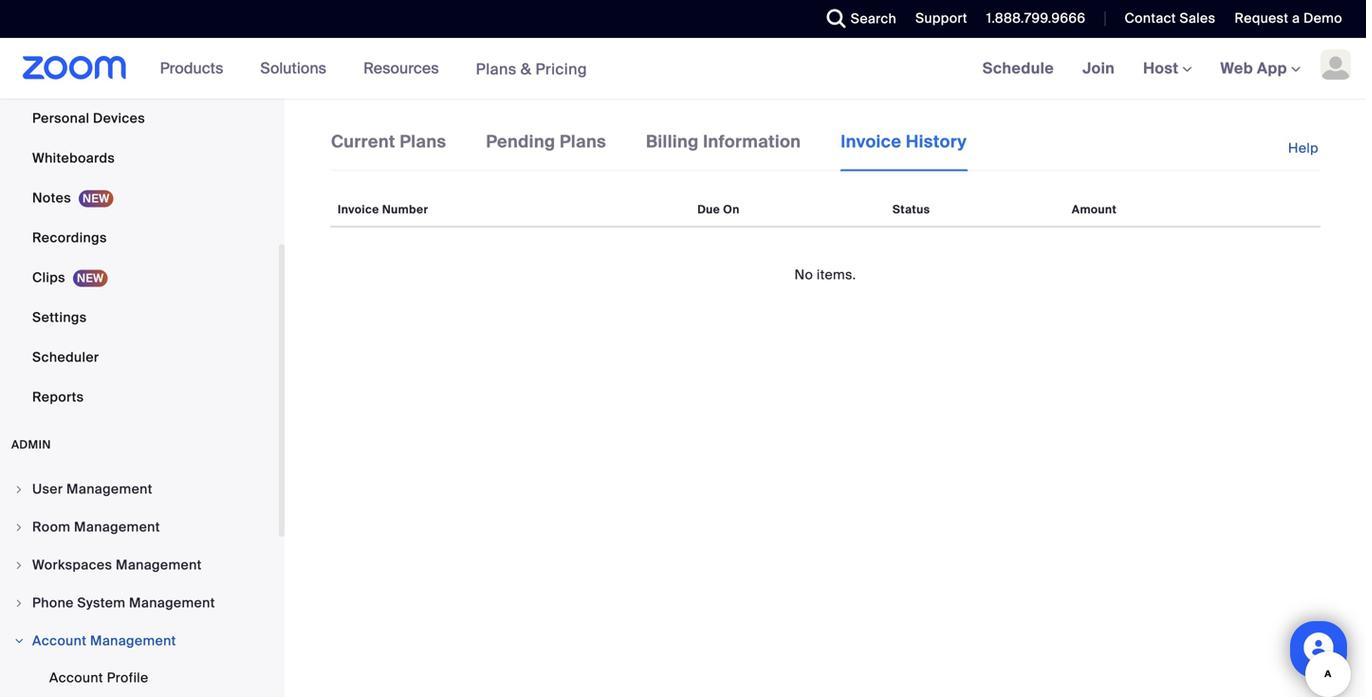 Task type: describe. For each thing, give the bounding box(es) containing it.
account profile
[[49, 669, 149, 687]]

support
[[916, 9, 967, 27]]

settings link
[[0, 299, 279, 337]]

right image for user management
[[13, 484, 25, 495]]

notes
[[32, 189, 71, 207]]

history
[[906, 131, 967, 153]]

clips
[[32, 269, 65, 286]]

current plans
[[331, 131, 446, 153]]

contact
[[1125, 9, 1176, 27]]

no items.
[[794, 266, 856, 284]]

join link
[[1068, 38, 1129, 99]]

room management menu item
[[0, 509, 279, 545]]

pending plans
[[486, 131, 606, 153]]

recordings link
[[0, 219, 279, 257]]

items.
[[817, 266, 856, 284]]

management for account management
[[90, 632, 176, 650]]

join
[[1082, 58, 1115, 78]]

pending
[[486, 131, 555, 153]]

personal
[[32, 110, 90, 127]]

invoice history link
[[840, 129, 968, 171]]

right image for room management
[[13, 522, 25, 533]]

account for account profile
[[49, 669, 103, 687]]

profile picture image
[[1321, 49, 1351, 80]]

room management
[[32, 518, 160, 536]]

profile
[[107, 669, 149, 687]]

user management
[[32, 480, 153, 498]]

help link
[[1288, 129, 1321, 168]]

room
[[32, 518, 71, 536]]

plans inside product information navigation
[[476, 59, 517, 79]]

web app
[[1220, 58, 1287, 78]]

app
[[1257, 58, 1287, 78]]

personal devices
[[32, 110, 145, 127]]

billing information link
[[645, 129, 802, 170]]

clips link
[[0, 259, 279, 297]]

right image
[[13, 560, 25, 571]]

side navigation navigation
[[0, 0, 285, 697]]

current plans link
[[330, 129, 447, 170]]

meetings navigation
[[968, 38, 1366, 100]]

solutions button
[[260, 38, 335, 99]]

admin
[[11, 437, 51, 452]]

&
[[521, 59, 532, 79]]

solutions
[[260, 58, 326, 78]]

right image for phone system management
[[13, 598, 25, 609]]

personal devices link
[[0, 100, 279, 138]]

status
[[893, 202, 930, 217]]

phone
[[32, 594, 74, 612]]

main content main content
[[285, 99, 1366, 697]]

phone system management menu item
[[0, 585, 279, 621]]

host
[[1143, 58, 1183, 78]]

no
[[794, 266, 813, 284]]

management down workspaces management menu item
[[129, 594, 215, 612]]

user
[[32, 480, 63, 498]]

plans for current plans
[[400, 131, 446, 153]]

zoom logo image
[[23, 56, 127, 80]]

devices
[[93, 110, 145, 127]]

demo
[[1304, 9, 1342, 27]]

amount
[[1072, 202, 1117, 217]]



Task type: locate. For each thing, give the bounding box(es) containing it.
invoice for invoice history
[[841, 131, 902, 153]]

personal menu menu
[[0, 0, 279, 418]]

management down the room management menu item
[[116, 556, 202, 574]]

right image left user
[[13, 484, 25, 495]]

plans left &
[[476, 59, 517, 79]]

web
[[1220, 58, 1253, 78]]

information
[[703, 131, 801, 153]]

admin menu menu
[[0, 471, 279, 697]]

1.888.799.9666
[[986, 9, 1086, 27]]

products
[[160, 58, 223, 78]]

workspaces management menu item
[[0, 547, 279, 583]]

account profile link
[[0, 659, 279, 697]]

management for room management
[[74, 518, 160, 536]]

account
[[32, 632, 87, 650], [49, 669, 103, 687]]

account management menu item
[[0, 623, 279, 659]]

plans for pending plans
[[560, 131, 606, 153]]

system
[[77, 594, 126, 612]]

1.888.799.9666 button
[[972, 0, 1090, 38], [986, 9, 1086, 27]]

user management menu item
[[0, 471, 279, 508]]

0 horizontal spatial plans
[[400, 131, 446, 153]]

recordings
[[32, 229, 107, 247]]

invoice history
[[841, 131, 967, 153]]

schedule
[[983, 58, 1054, 78]]

account for account management
[[32, 632, 87, 650]]

resources button
[[363, 38, 447, 99]]

3 right image from the top
[[13, 598, 25, 609]]

current
[[331, 131, 395, 153]]

scheduler link
[[0, 339, 279, 377]]

phone system management
[[32, 594, 215, 612]]

management up the workspaces management
[[74, 518, 160, 536]]

pricing
[[535, 59, 587, 79]]

search button
[[813, 0, 901, 38]]

scheduler
[[32, 349, 99, 366]]

4 right image from the top
[[13, 636, 25, 647]]

invoice left the number
[[338, 202, 379, 217]]

contact sales link
[[1110, 0, 1220, 38], [1125, 9, 1216, 27]]

web app button
[[1220, 58, 1301, 78]]

right image inside phone system management menu item
[[13, 598, 25, 609]]

1 horizontal spatial plans
[[476, 59, 517, 79]]

right image inside the room management menu item
[[13, 522, 25, 533]]

resources
[[363, 58, 439, 78]]

2 right image from the top
[[13, 522, 25, 533]]

workspaces management
[[32, 556, 202, 574]]

billing information
[[646, 131, 801, 153]]

right image left room
[[13, 522, 25, 533]]

banner containing products
[[0, 38, 1366, 100]]

sales
[[1180, 9, 1216, 27]]

plans inside "link"
[[400, 131, 446, 153]]

whiteboards link
[[0, 139, 279, 177]]

management
[[66, 480, 153, 498], [74, 518, 160, 536], [116, 556, 202, 574], [129, 594, 215, 612], [90, 632, 176, 650]]

reports link
[[0, 379, 279, 416]]

banner
[[0, 38, 1366, 100]]

right image inside the user management menu item
[[13, 484, 25, 495]]

right image inside the account management menu item
[[13, 636, 25, 647]]

products button
[[160, 38, 232, 99]]

support link
[[901, 0, 972, 38], [916, 9, 967, 27]]

management for user management
[[66, 480, 153, 498]]

notes link
[[0, 179, 279, 217]]

help
[[1288, 139, 1319, 157]]

schedule link
[[968, 38, 1068, 99]]

right image
[[13, 484, 25, 495], [13, 522, 25, 533], [13, 598, 25, 609], [13, 636, 25, 647]]

1 vertical spatial account
[[49, 669, 103, 687]]

invoice number
[[338, 202, 428, 217]]

1 right image from the top
[[13, 484, 25, 495]]

whiteboards
[[32, 149, 115, 167]]

0 vertical spatial account
[[32, 632, 87, 650]]

request a demo
[[1235, 9, 1342, 27]]

management up profile
[[90, 632, 176, 650]]

1.888.799.9666 button up the schedule
[[972, 0, 1090, 38]]

right image left phone
[[13, 598, 25, 609]]

host button
[[1143, 58, 1192, 78]]

right image down right icon
[[13, 636, 25, 647]]

search
[[851, 10, 897, 28]]

contact sales
[[1125, 9, 1216, 27]]

on
[[723, 202, 740, 217]]

plans & pricing link
[[476, 59, 587, 79], [476, 59, 587, 79]]

right image for account management
[[13, 636, 25, 647]]

1 vertical spatial invoice
[[338, 202, 379, 217]]

pending plans link
[[485, 129, 607, 170]]

account down account management
[[49, 669, 103, 687]]

number
[[382, 202, 428, 217]]

2 horizontal spatial plans
[[560, 131, 606, 153]]

0 vertical spatial invoice
[[841, 131, 902, 153]]

invoice
[[841, 131, 902, 153], [338, 202, 379, 217]]

due
[[697, 202, 720, 217]]

account down phone
[[32, 632, 87, 650]]

management up the room management
[[66, 480, 153, 498]]

request a demo link
[[1220, 0, 1366, 38], [1235, 9, 1342, 27]]

invoice for invoice number
[[338, 202, 379, 217]]

product information navigation
[[146, 38, 601, 100]]

management for workspaces management
[[116, 556, 202, 574]]

account inside menu item
[[32, 632, 87, 650]]

account management
[[32, 632, 176, 650]]

plans right pending
[[560, 131, 606, 153]]

reports
[[32, 388, 84, 406]]

invoice left history
[[841, 131, 902, 153]]

1 horizontal spatial invoice
[[841, 131, 902, 153]]

a
[[1292, 9, 1300, 27]]

request
[[1235, 9, 1289, 27]]

settings
[[32, 309, 87, 326]]

0 horizontal spatial invoice
[[338, 202, 379, 217]]

billing
[[646, 131, 699, 153]]

plans right current at the left top
[[400, 131, 446, 153]]

workspaces
[[32, 556, 112, 574]]

plans & pricing
[[476, 59, 587, 79]]

plans
[[476, 59, 517, 79], [400, 131, 446, 153], [560, 131, 606, 153]]

due on
[[697, 202, 740, 217]]

1.888.799.9666 button up schedule link
[[986, 9, 1086, 27]]



Task type: vqa. For each thing, say whether or not it's contained in the screenshot.
Number
yes



